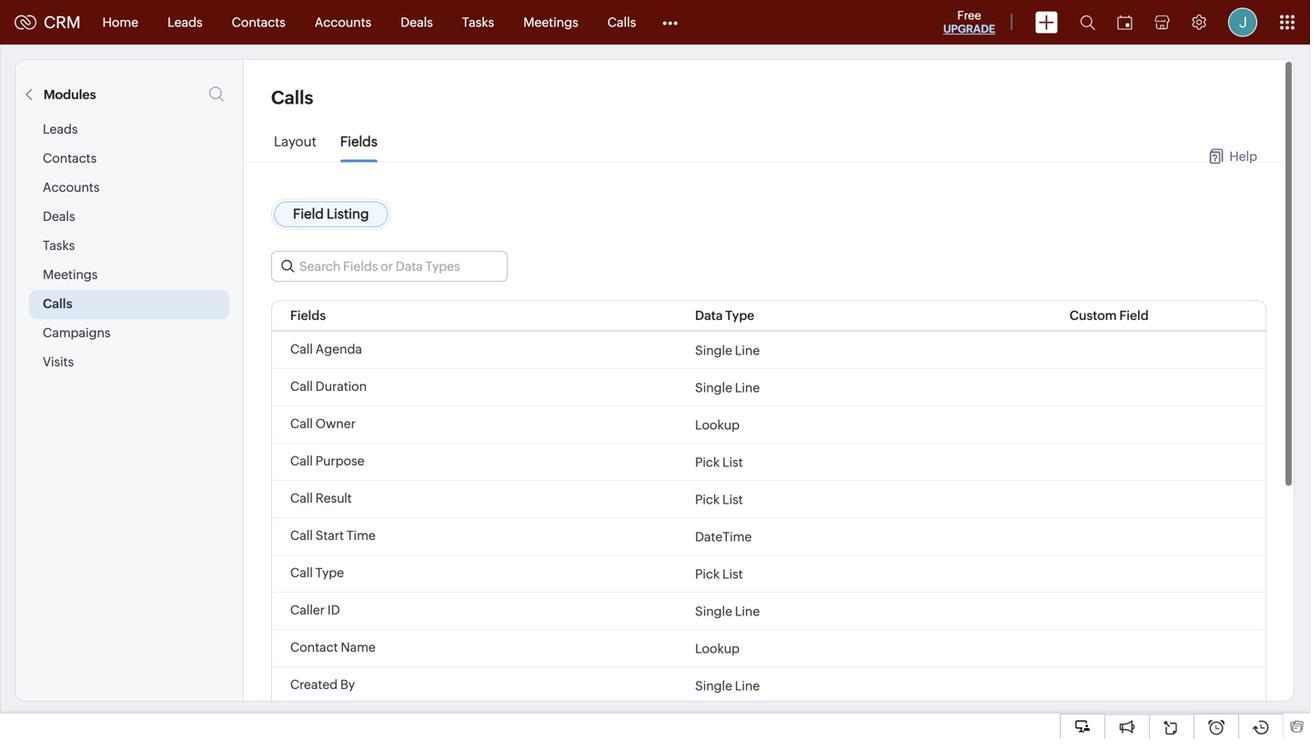 Task type: locate. For each thing, give the bounding box(es) containing it.
tasks inside "link"
[[462, 15, 494, 30]]

call left start
[[290, 529, 313, 543]]

contacts
[[232, 15, 286, 30], [43, 151, 97, 166]]

0 vertical spatial accounts
[[315, 15, 372, 30]]

1 single line from the top
[[695, 344, 760, 358]]

0 horizontal spatial fields
[[290, 308, 326, 323]]

1 vertical spatial accounts
[[43, 180, 100, 195]]

custom
[[1070, 308, 1117, 323]]

id
[[327, 603, 340, 618]]

call up caller on the bottom left of the page
[[290, 566, 313, 581]]

1 horizontal spatial tasks
[[462, 15, 494, 30]]

Search Fields or Data Types text field
[[272, 252, 507, 281]]

calls left the other modules field
[[608, 15, 636, 30]]

1 horizontal spatial deals
[[401, 15, 433, 30]]

1 horizontal spatial meetings
[[523, 15, 578, 30]]

single for agenda
[[695, 344, 732, 358]]

call
[[290, 342, 313, 357], [290, 379, 313, 394], [290, 417, 313, 431], [290, 454, 313, 469], [290, 491, 313, 506], [290, 529, 313, 543], [290, 566, 313, 581]]

list
[[723, 455, 743, 470], [723, 493, 743, 507], [723, 567, 743, 582]]

leads right the home
[[168, 15, 203, 30]]

calls
[[608, 15, 636, 30], [271, 87, 313, 108], [43, 297, 72, 311]]

leads inside "link"
[[168, 15, 203, 30]]

1 vertical spatial type
[[316, 566, 344, 581]]

0 vertical spatial calls
[[608, 15, 636, 30]]

call left purpose
[[290, 454, 313, 469]]

0 horizontal spatial accounts
[[43, 180, 100, 195]]

calls up the layout
[[271, 87, 313, 108]]

fields up call agenda
[[290, 308, 326, 323]]

0 vertical spatial meetings
[[523, 15, 578, 30]]

call agenda
[[290, 342, 362, 357]]

1 horizontal spatial type
[[726, 308, 755, 323]]

1 vertical spatial list
[[723, 493, 743, 507]]

call duration
[[290, 379, 367, 394]]

2 list from the top
[[723, 493, 743, 507]]

1 list from the top
[[723, 455, 743, 470]]

datetime
[[695, 530, 752, 545]]

0 vertical spatial lookup
[[695, 418, 740, 433]]

1 vertical spatial fields
[[290, 308, 326, 323]]

leads
[[168, 15, 203, 30], [43, 122, 78, 136]]

single line for call duration
[[695, 381, 760, 395]]

call for call duration
[[290, 379, 313, 394]]

call for call purpose
[[290, 454, 313, 469]]

result
[[316, 491, 352, 506]]

3 call from the top
[[290, 417, 313, 431]]

campaigns
[[43, 326, 111, 340]]

tasks right deals link
[[462, 15, 494, 30]]

0 horizontal spatial calls
[[43, 297, 72, 311]]

pick list for call type
[[695, 567, 743, 582]]

list for call type
[[723, 567, 743, 582]]

0 vertical spatial contacts
[[232, 15, 286, 30]]

0 horizontal spatial leads
[[43, 122, 78, 136]]

list for call purpose
[[723, 455, 743, 470]]

1 vertical spatial tasks
[[43, 238, 75, 253]]

calls link
[[593, 0, 651, 44]]

fields
[[340, 134, 378, 150], [290, 308, 326, 323]]

visits
[[43, 355, 74, 369]]

contacts right leads "link"
[[232, 15, 286, 30]]

type down start
[[316, 566, 344, 581]]

contacts down modules
[[43, 151, 97, 166]]

call for call agenda
[[290, 342, 313, 357]]

1 vertical spatial deals
[[43, 209, 75, 224]]

call for call start time
[[290, 529, 313, 543]]

type right data
[[726, 308, 755, 323]]

0 vertical spatial pick
[[695, 455, 720, 470]]

calls up campaigns
[[43, 297, 72, 311]]

accounts
[[315, 15, 372, 30], [43, 180, 100, 195]]

1 vertical spatial contacts
[[43, 151, 97, 166]]

single
[[695, 344, 732, 358], [695, 381, 732, 395], [695, 605, 732, 619], [695, 679, 732, 694]]

call start time
[[290, 529, 376, 543]]

0 vertical spatial tasks
[[462, 15, 494, 30]]

1 line from the top
[[735, 344, 760, 358]]

tasks up campaigns
[[43, 238, 75, 253]]

pick for type
[[695, 567, 720, 582]]

calendar image
[[1117, 15, 1133, 30]]

0 vertical spatial leads
[[168, 15, 203, 30]]

call left result
[[290, 491, 313, 506]]

2 call from the top
[[290, 379, 313, 394]]

type
[[726, 308, 755, 323], [316, 566, 344, 581]]

deals
[[401, 15, 433, 30], [43, 209, 75, 224]]

line
[[735, 344, 760, 358], [735, 381, 760, 395], [735, 605, 760, 619], [735, 679, 760, 694]]

1 vertical spatial leads
[[43, 122, 78, 136]]

2 pick from the top
[[695, 493, 720, 507]]

3 single from the top
[[695, 605, 732, 619]]

5 call from the top
[[290, 491, 313, 506]]

meetings left calls "link"
[[523, 15, 578, 30]]

1 vertical spatial pick list
[[695, 493, 743, 507]]

single for duration
[[695, 381, 732, 395]]

call left the duration
[[290, 379, 313, 394]]

create menu element
[[1025, 0, 1069, 44]]

3 single line from the top
[[695, 605, 760, 619]]

type for data type
[[726, 308, 755, 323]]

1 vertical spatial calls
[[271, 87, 313, 108]]

0 vertical spatial type
[[726, 308, 755, 323]]

3 pick list from the top
[[695, 567, 743, 582]]

Other Modules field
[[651, 8, 690, 37]]

1 lookup from the top
[[695, 418, 740, 433]]

accounts link
[[300, 0, 386, 44]]

1 single from the top
[[695, 344, 732, 358]]

call purpose
[[290, 454, 365, 469]]

fields right the layout
[[340, 134, 378, 150]]

meetings
[[523, 15, 578, 30], [43, 268, 98, 282]]

0 horizontal spatial meetings
[[43, 268, 98, 282]]

contacts inside 'link'
[[232, 15, 286, 30]]

1 vertical spatial lookup
[[695, 642, 740, 657]]

call for call result
[[290, 491, 313, 506]]

2 single line from the top
[[695, 381, 760, 395]]

field
[[1120, 308, 1149, 323]]

fields link
[[340, 134, 378, 163]]

2 horizontal spatial calls
[[608, 15, 636, 30]]

0 vertical spatial list
[[723, 455, 743, 470]]

caller
[[290, 603, 325, 618]]

tasks link
[[448, 0, 509, 44]]

search element
[[1069, 0, 1107, 45]]

leads down modules
[[43, 122, 78, 136]]

0 horizontal spatial tasks
[[43, 238, 75, 253]]

contact
[[290, 641, 338, 655]]

custom field
[[1070, 308, 1149, 323]]

pick list
[[695, 455, 743, 470], [695, 493, 743, 507], [695, 567, 743, 582]]

1 horizontal spatial fields
[[340, 134, 378, 150]]

6 call from the top
[[290, 529, 313, 543]]

lookup
[[695, 418, 740, 433], [695, 642, 740, 657]]

0 horizontal spatial deals
[[43, 209, 75, 224]]

1 horizontal spatial calls
[[271, 87, 313, 108]]

3 list from the top
[[723, 567, 743, 582]]

4 single from the top
[[695, 679, 732, 694]]

3 line from the top
[[735, 605, 760, 619]]

7 call from the top
[[290, 566, 313, 581]]

2 pick list from the top
[[695, 493, 743, 507]]

call result
[[290, 491, 352, 506]]

4 single line from the top
[[695, 679, 760, 694]]

layout
[[274, 134, 317, 150]]

0 vertical spatial pick list
[[695, 455, 743, 470]]

2 vertical spatial pick
[[695, 567, 720, 582]]

pick list for call purpose
[[695, 455, 743, 470]]

1 call from the top
[[290, 342, 313, 357]]

meetings up campaigns
[[43, 268, 98, 282]]

4 call from the top
[[290, 454, 313, 469]]

2 vertical spatial list
[[723, 567, 743, 582]]

1 horizontal spatial leads
[[168, 15, 203, 30]]

0 horizontal spatial type
[[316, 566, 344, 581]]

3 pick from the top
[[695, 567, 720, 582]]

single for by
[[695, 679, 732, 694]]

pick for purpose
[[695, 455, 720, 470]]

call left 'agenda' on the top of the page
[[290, 342, 313, 357]]

logo image
[[15, 15, 36, 30]]

pick
[[695, 455, 720, 470], [695, 493, 720, 507], [695, 567, 720, 582]]

tasks
[[462, 15, 494, 30], [43, 238, 75, 253]]

profile image
[[1228, 8, 1258, 37]]

2 vertical spatial pick list
[[695, 567, 743, 582]]

2 single from the top
[[695, 381, 732, 395]]

0 vertical spatial fields
[[340, 134, 378, 150]]

1 horizontal spatial accounts
[[315, 15, 372, 30]]

1 vertical spatial pick
[[695, 493, 720, 507]]

upgrade
[[943, 23, 995, 35]]

call for call type
[[290, 566, 313, 581]]

2 line from the top
[[735, 381, 760, 395]]

2 lookup from the top
[[695, 642, 740, 657]]

modules
[[44, 87, 96, 102]]

single line
[[695, 344, 760, 358], [695, 381, 760, 395], [695, 605, 760, 619], [695, 679, 760, 694]]

1 pick from the top
[[695, 455, 720, 470]]

call left owner
[[290, 417, 313, 431]]

duration
[[316, 379, 367, 394]]

meetings inside "link"
[[523, 15, 578, 30]]

crm link
[[15, 13, 81, 32]]

1 horizontal spatial contacts
[[232, 15, 286, 30]]

pick for result
[[695, 493, 720, 507]]

2 vertical spatial calls
[[43, 297, 72, 311]]

1 vertical spatial meetings
[[43, 268, 98, 282]]

1 pick list from the top
[[695, 455, 743, 470]]

caller id
[[290, 603, 340, 618]]

lookup for call owner
[[695, 418, 740, 433]]

4 line from the top
[[735, 679, 760, 694]]



Task type: describe. For each thing, give the bounding box(es) containing it.
by
[[340, 678, 355, 692]]

call type
[[290, 566, 344, 581]]

time
[[347, 529, 376, 543]]

name
[[341, 641, 376, 655]]

single line for call agenda
[[695, 344, 760, 358]]

help
[[1230, 149, 1258, 164]]

deals link
[[386, 0, 448, 44]]

data type
[[695, 308, 755, 323]]

single line for created by
[[695, 679, 760, 694]]

home link
[[88, 0, 153, 44]]

search image
[[1080, 15, 1096, 30]]

crm
[[44, 13, 81, 32]]

0 horizontal spatial contacts
[[43, 151, 97, 166]]

agenda
[[316, 342, 362, 357]]

list for call result
[[723, 493, 743, 507]]

line for call agenda
[[735, 344, 760, 358]]

contacts link
[[217, 0, 300, 44]]

purpose
[[316, 454, 365, 469]]

create menu image
[[1036, 11, 1058, 33]]

contact name
[[290, 641, 376, 655]]

created
[[290, 678, 338, 692]]

line for call duration
[[735, 381, 760, 395]]

line for caller id
[[735, 605, 760, 619]]

lookup for contact name
[[695, 642, 740, 657]]

meetings link
[[509, 0, 593, 44]]

call owner
[[290, 417, 356, 431]]

line for created by
[[735, 679, 760, 694]]

call for call owner
[[290, 417, 313, 431]]

owner
[[316, 417, 356, 431]]

leads link
[[153, 0, 217, 44]]

profile element
[[1218, 0, 1268, 44]]

free upgrade
[[943, 9, 995, 35]]

start
[[316, 529, 344, 543]]

free
[[958, 9, 981, 22]]

single for id
[[695, 605, 732, 619]]

pick list for call result
[[695, 493, 743, 507]]

type for call type
[[316, 566, 344, 581]]

calls inside "link"
[[608, 15, 636, 30]]

home
[[102, 15, 138, 30]]

layout link
[[274, 134, 317, 163]]

accounts inside accounts link
[[315, 15, 372, 30]]

created by
[[290, 678, 355, 692]]

single line for caller id
[[695, 605, 760, 619]]

0 vertical spatial deals
[[401, 15, 433, 30]]

data
[[695, 308, 723, 323]]



Task type: vqa. For each thing, say whether or not it's contained in the screenshot.
profile element in the top right of the page
yes



